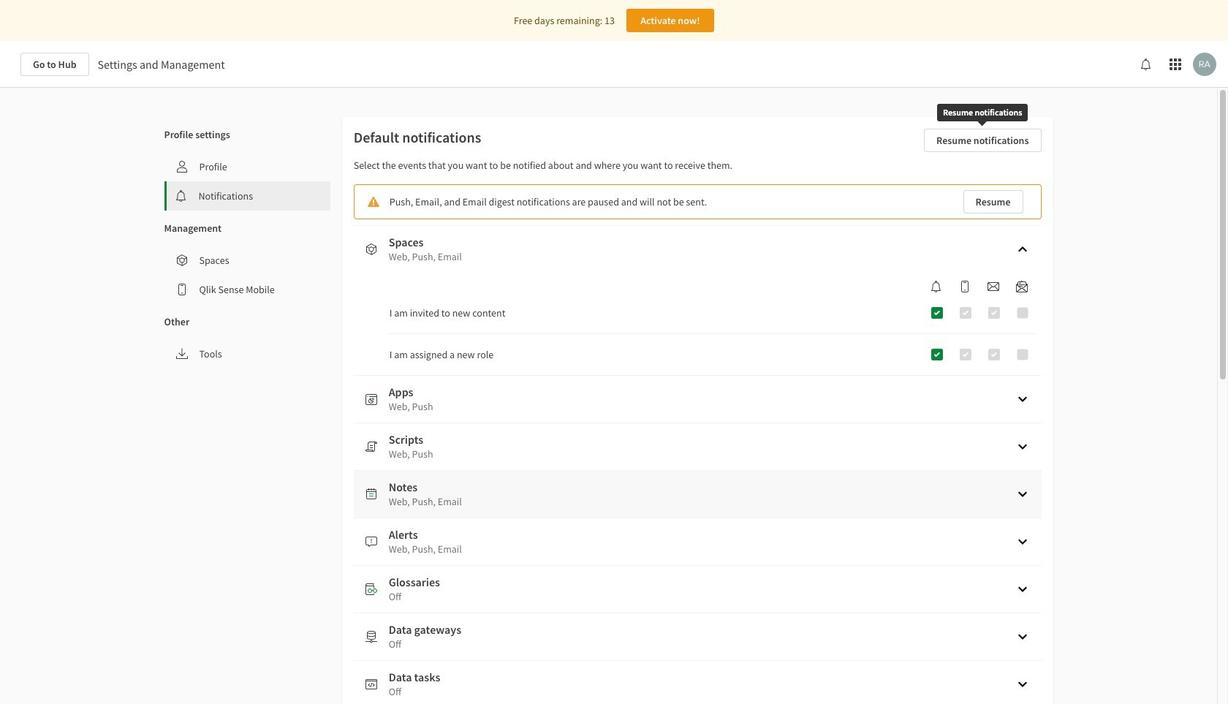 Task type: locate. For each thing, give the bounding box(es) containing it.
notifications bundled in a daily email digest image
[[1016, 281, 1028, 293]]

notifications when using qlik sense in a browser image
[[931, 281, 943, 293]]

alert
[[354, 184, 1042, 219]]

tooltip
[[938, 94, 1029, 132]]

notifications sent to your email image
[[988, 281, 1000, 293]]



Task type: describe. For each thing, give the bounding box(es) containing it.
push notifications in qlik sense mobile image
[[959, 281, 971, 293]]

notifications bundled in a daily email digest element
[[1011, 281, 1034, 293]]

notifications sent to your email element
[[982, 281, 1005, 293]]

notifications when using qlik sense in a browser element
[[925, 281, 948, 293]]

ruby anderson image
[[1194, 53, 1217, 76]]

push notifications in qlik sense mobile element
[[954, 281, 977, 293]]



